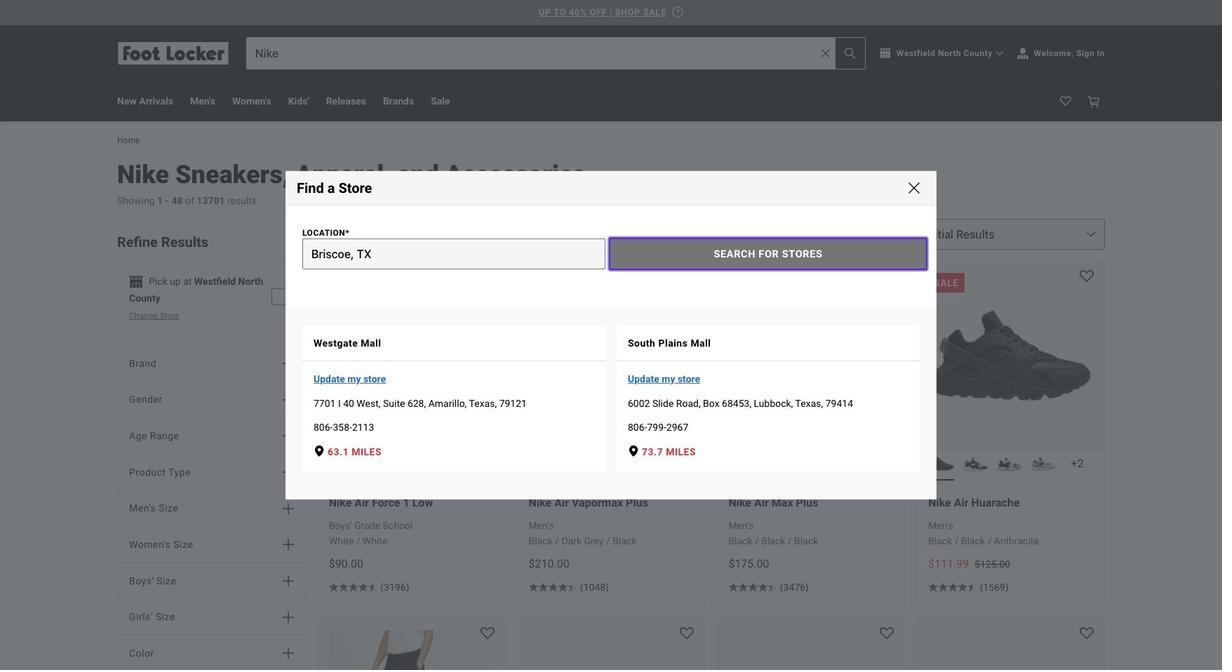 Task type: vqa. For each thing, say whether or not it's contained in the screenshot.
Close image
no



Task type: describe. For each thing, give the bounding box(es) containing it.
close find a store image
[[909, 182, 920, 193]]

nike air vapormax plus - men's white/fierce purple/aurora green image
[[563, 451, 589, 477]]

manage favorites - nike air max 270 - women's image
[[680, 628, 694, 642]]

nike air max plus - men's black/black/black image
[[729, 451, 755, 477]]

manage favorites - nike club joggers - men's image
[[481, 628, 495, 642]]

search submit image
[[845, 47, 856, 59]]

nike air force 1 low - boys' grade school white/malachite image
[[363, 451, 389, 477]]

more information about up to 40% off | shop sale promotion image
[[672, 6, 684, 18]]

nike air max plus - men's purple/teal/black image
[[763, 451, 789, 477]]

nike air huarache - men's black/black/anthracite image
[[929, 451, 954, 477]]

manage favorites - nike dunk low - women's image
[[1080, 628, 1094, 642]]

clear search field text image
[[822, 49, 830, 57]]

search filters element
[[117, 219, 306, 670]]

primary element
[[106, 82, 1117, 121]]

manage favorites - nike air huarache - men's image
[[1080, 270, 1094, 284]]

manage favorites - nike air max plus - men's image
[[880, 270, 894, 284]]

nike air vapormax plus - men's black/metallic gold/anthracite image
[[665, 451, 691, 477]]

nike air max plus - men's grey/black/volt image
[[797, 451, 823, 477]]



Task type: locate. For each thing, give the bounding box(es) containing it.
nike air huarache - men's white/black/black image
[[997, 451, 1023, 477]]

manage favorites - nike dunk low - men's image
[[880, 628, 894, 642]]

nike air huarache - men's white/black/grey image
[[963, 451, 989, 477]]

None search field
[[291, 227, 920, 280]]

nike air force 1 low - boys' grade school white/white image
[[329, 451, 355, 477]]

cart: 0 items image
[[1089, 96, 1100, 107]]

None search field
[[246, 37, 866, 69]]

nike air huarache - men's gray/black/navy image
[[1031, 451, 1057, 477]]

nike air vapormax plus - men's black/bright crimson/white image
[[597, 451, 623, 477]]

nike air max plus - men's white/marina image
[[831, 451, 857, 477]]

search results region
[[306, 219, 1106, 670]]

foot locker logo links to the home page image
[[117, 42, 230, 64]]

my favorites image
[[1061, 96, 1072, 107]]

Search search field
[[247, 38, 866, 68]]

toolbar
[[117, 82, 809, 121]]

nike air force 1 low - boys' grade school black/black image
[[431, 451, 457, 477]]

nike air vapormax plus - men's white/pure platinum/white image
[[631, 451, 657, 477]]

Enter address, city or post code search field
[[303, 238, 606, 269]]

nike air force 1 low - boys' grade school pink foam/white/elemental pink image
[[397, 451, 423, 477]]

manage favorites - nike air vapormax plus - men's image
[[680, 270, 694, 284]]

dialog
[[286, 171, 937, 500]]

nike air vapormax plus - men's black/dark grey/black image
[[529, 451, 555, 477]]



